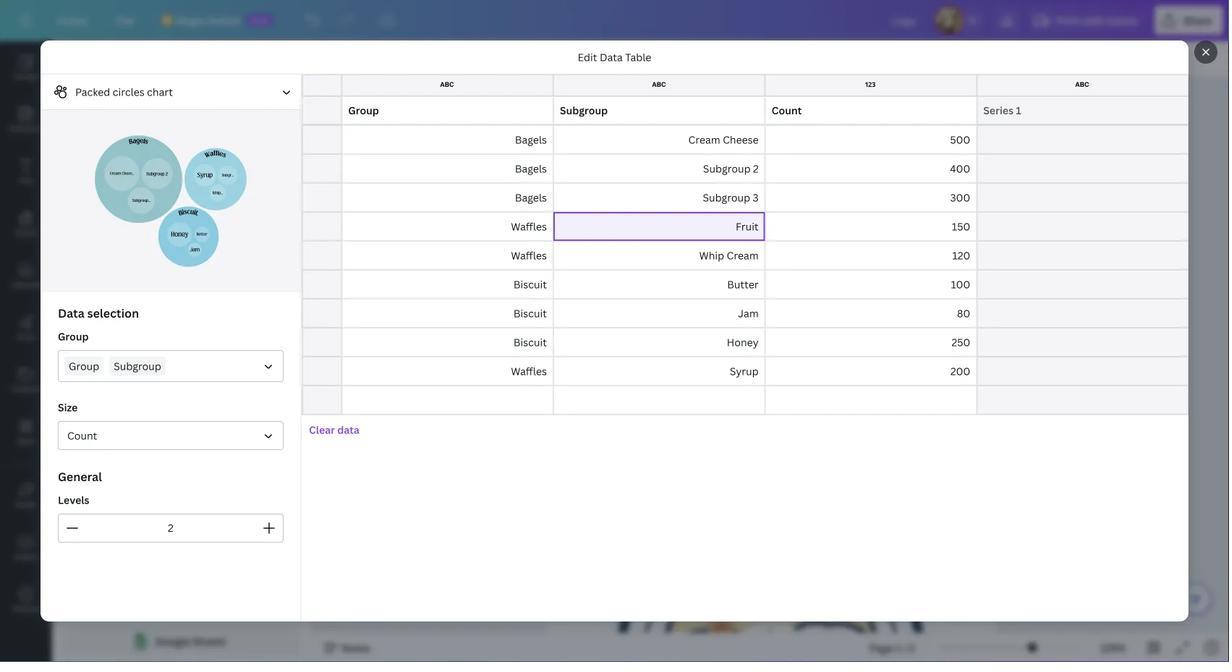 Task type: vqa. For each thing, say whether or not it's contained in the screenshot.
"Packed circles chart"
yes



Task type: locate. For each thing, give the bounding box(es) containing it.
group for size
[[58, 330, 89, 343]]

text
[[19, 175, 33, 185]]

0 horizontal spatial clear
[[59, 506, 85, 520]]

group up 'size' at the left bottom of page
[[69, 359, 99, 373]]

1 horizontal spatial 2
[[910, 641, 916, 655]]

notes
[[342, 641, 371, 655]]

group down data selection
[[58, 330, 89, 343]]

Design title text field
[[881, 6, 929, 35]]

1 horizontal spatial data
[[185, 128, 207, 141]]

edit
[[578, 50, 597, 64]]

data for data selection
[[58, 305, 85, 321]]

1 vertical spatial data
[[107, 89, 130, 103]]

1 vertical spatial clear data
[[59, 506, 110, 520]]

brand button
[[0, 198, 52, 250]]

elements button
[[0, 93, 52, 145]]

videos
[[14, 551, 38, 561]]

Levels text field
[[87, 515, 255, 542]]

0 vertical spatial clear
[[309, 423, 335, 437]]

studios
[[665, 160, 877, 245]]

/
[[903, 641, 908, 655]]

page inside button
[[870, 641, 893, 655]]

data
[[600, 50, 623, 64], [107, 89, 130, 103], [58, 305, 85, 321]]

data left selection
[[58, 305, 85, 321]]

0 horizontal spatial page
[[545, 415, 569, 429]]

Select chart type button
[[46, 80, 295, 103]]

2 vertical spatial data
[[58, 305, 85, 321]]

Size button
[[58, 421, 284, 450]]

page left -
[[545, 415, 569, 429]]

switch
[[208, 13, 241, 27]]

canva assistant image
[[1188, 591, 1205, 608]]

1 horizontal spatial clear data button
[[302, 415, 367, 444]]

count
[[67, 429, 97, 443]]

data inside button
[[107, 89, 130, 103]]

edit data table
[[578, 50, 652, 64]]

draw button
[[0, 302, 52, 354]]

1 vertical spatial 2
[[910, 641, 916, 655]]

1 vertical spatial clear data button
[[52, 499, 117, 528]]

Edit value text field
[[554, 96, 765, 125], [765, 96, 977, 125], [342, 125, 554, 154], [765, 125, 977, 154], [977, 125, 1189, 154], [342, 154, 554, 183], [765, 154, 977, 183], [64, 179, 128, 208], [977, 183, 1189, 212], [64, 208, 128, 237], [192, 208, 255, 237], [255, 208, 319, 237], [342, 212, 554, 241], [554, 212, 765, 241], [765, 212, 977, 241], [255, 237, 319, 266], [342, 241, 554, 270], [977, 241, 1189, 270], [128, 266, 192, 295], [192, 266, 255, 295], [255, 266, 319, 295], [342, 270, 554, 299], [554, 270, 765, 299], [765, 270, 977, 299], [128, 295, 192, 324], [128, 324, 192, 353], [192, 324, 255, 353], [255, 324, 319, 353], [765, 328, 977, 357], [977, 328, 1189, 357], [64, 353, 128, 382], [128, 353, 192, 382], [255, 353, 319, 382], [342, 357, 554, 386], [977, 357, 1189, 386], [128, 382, 192, 411], [255, 382, 319, 411], [342, 386, 554, 415], [765, 386, 977, 415], [64, 411, 128, 440], [128, 411, 192, 440], [255, 411, 319, 440], [128, 440, 192, 469], [192, 440, 255, 469], [255, 440, 319, 469], [64, 469, 128, 498], [192, 469, 255, 498]]

1 horizontal spatial clear data
[[309, 423, 360, 437]]

group
[[58, 330, 89, 343], [69, 359, 99, 373]]

0 horizontal spatial 2
[[571, 415, 577, 429]]

0 vertical spatial clear data
[[309, 423, 360, 437]]

table
[[210, 128, 235, 141]]

Page title text field
[[586, 415, 639, 429]]

2 vertical spatial data
[[88, 506, 110, 520]]

data right edit
[[600, 50, 623, 64]]

2
[[571, 415, 577, 429], [910, 641, 916, 655]]

clear data
[[309, 423, 360, 437], [59, 506, 110, 520]]

apps
[[17, 436, 35, 445]]

2 horizontal spatial data
[[600, 50, 623, 64]]

1 vertical spatial group
[[69, 359, 99, 373]]

data left chart
[[107, 89, 130, 103]]

2 horizontal spatial data
[[338, 423, 360, 437]]

circles
[[113, 85, 145, 99]]

0 vertical spatial page
[[545, 415, 569, 429]]

2 right /
[[910, 641, 916, 655]]

design button
[[0, 41, 52, 93]]

uploads
[[11, 279, 41, 289]]

group for subgroup
[[69, 359, 99, 373]]

0 horizontal spatial clear data
[[59, 506, 110, 520]]

0 vertical spatial clear data button
[[302, 415, 367, 444]]

uploads button
[[0, 250, 52, 302]]

0 vertical spatial data
[[185, 128, 207, 141]]

chart
[[147, 85, 173, 99]]

data for data
[[107, 89, 130, 103]]

clear
[[309, 423, 335, 437], [59, 506, 85, 520]]

page for page 1 / 2
[[870, 641, 893, 655]]

data
[[185, 128, 207, 141], [338, 423, 360, 437], [88, 506, 110, 520]]

0 horizontal spatial data
[[58, 305, 85, 321]]

0 horizontal spatial clear data button
[[52, 499, 117, 528]]

1 vertical spatial page
[[870, 641, 893, 655]]

0 vertical spatial data
[[600, 50, 623, 64]]

clear data button
[[302, 415, 367, 444], [52, 499, 117, 528]]

notes button
[[318, 636, 377, 659]]

draw
[[17, 331, 35, 341]]

page
[[545, 415, 569, 429], [870, 641, 893, 655]]

Edit value text field
[[342, 96, 554, 125], [977, 96, 1189, 125], [554, 125, 765, 154], [554, 154, 765, 183], [977, 154, 1189, 183], [128, 179, 192, 208], [192, 179, 255, 208], [255, 179, 319, 208], [342, 183, 554, 212], [554, 183, 765, 212], [765, 183, 977, 212], [128, 208, 192, 237], [977, 212, 1189, 241], [64, 237, 128, 266], [128, 237, 192, 266], [192, 237, 255, 266], [554, 241, 765, 270], [765, 241, 977, 270], [64, 266, 128, 295], [977, 270, 1189, 299], [64, 295, 128, 324], [192, 295, 255, 324], [255, 295, 319, 324], [342, 299, 554, 328], [554, 299, 765, 328], [765, 299, 977, 328], [977, 299, 1189, 328], [64, 324, 128, 353], [342, 328, 554, 357], [554, 328, 765, 357], [192, 353, 255, 382], [554, 357, 765, 386], [765, 357, 977, 386], [64, 382, 128, 411], [192, 382, 255, 411], [554, 386, 765, 415], [977, 386, 1189, 415], [192, 411, 255, 440], [64, 440, 128, 469], [128, 469, 192, 498], [255, 469, 319, 498]]

group
[[570, 47, 647, 70]]

levels
[[58, 493, 89, 507]]

page left 1
[[870, 641, 893, 655]]

1 horizontal spatial page
[[870, 641, 893, 655]]

0 vertical spatial group
[[58, 330, 89, 343]]

1 vertical spatial data
[[338, 423, 360, 437]]

videos button
[[0, 522, 52, 574]]

2 left -
[[571, 415, 577, 429]]

packed
[[75, 85, 110, 99]]

sheets
[[192, 634, 226, 648]]

1 horizontal spatial data
[[107, 89, 130, 103]]

0 horizontal spatial data
[[88, 506, 110, 520]]



Task type: describe. For each thing, give the bounding box(es) containing it.
page 2 -
[[545, 415, 586, 429]]

1
[[896, 641, 901, 655]]

projects
[[12, 384, 41, 393]]

google sheets button
[[64, 627, 300, 656]]

home link
[[46, 6, 99, 35]]

projects button
[[0, 354, 52, 406]]

design
[[14, 71, 38, 81]]

starred
[[13, 604, 39, 613]]

2 inside button
[[910, 641, 916, 655]]

show pages image
[[736, 623, 806, 635]]

expand data table
[[146, 128, 235, 141]]

packed circles chart
[[75, 85, 173, 99]]

data for the left clear data button
[[88, 506, 110, 520]]

size
[[58, 401, 78, 414]]

magic
[[176, 13, 205, 27]]

1 vertical spatial clear
[[59, 506, 85, 520]]

0 vertical spatial 2
[[571, 415, 577, 429]]

page 1 / 2
[[870, 641, 916, 655]]

side panel tab list
[[0, 41, 52, 626]]

google
[[155, 634, 190, 648]]

expand data table button
[[61, 120, 303, 149]]

text button
[[0, 145, 52, 198]]

elements
[[10, 123, 42, 133]]

starred button
[[0, 574, 52, 626]]

data button
[[64, 83, 173, 110]]

general
[[58, 469, 102, 485]]

page for page 2 -
[[545, 415, 569, 429]]

audio button
[[0, 470, 52, 522]]

google sheets
[[155, 634, 226, 648]]

apps button
[[0, 406, 52, 458]]

expand
[[146, 128, 183, 141]]

magic switch
[[176, 13, 241, 27]]

table
[[625, 50, 652, 64]]

-
[[579, 415, 583, 429]]

1 horizontal spatial clear
[[309, 423, 335, 437]]

home
[[58, 13, 87, 27]]

subgroup
[[114, 359, 161, 373]]

toro
[[701, 102, 841, 187]]

audio
[[16, 499, 36, 509]]

main menu bar
[[0, 0, 1230, 41]]

brand
[[15, 227, 37, 237]]

new
[[251, 15, 269, 25]]

data selection
[[58, 305, 139, 321]]

selection
[[87, 305, 139, 321]]

data for clear data button to the right
[[338, 423, 360, 437]]

page 1 / 2 button
[[864, 636, 921, 659]]



